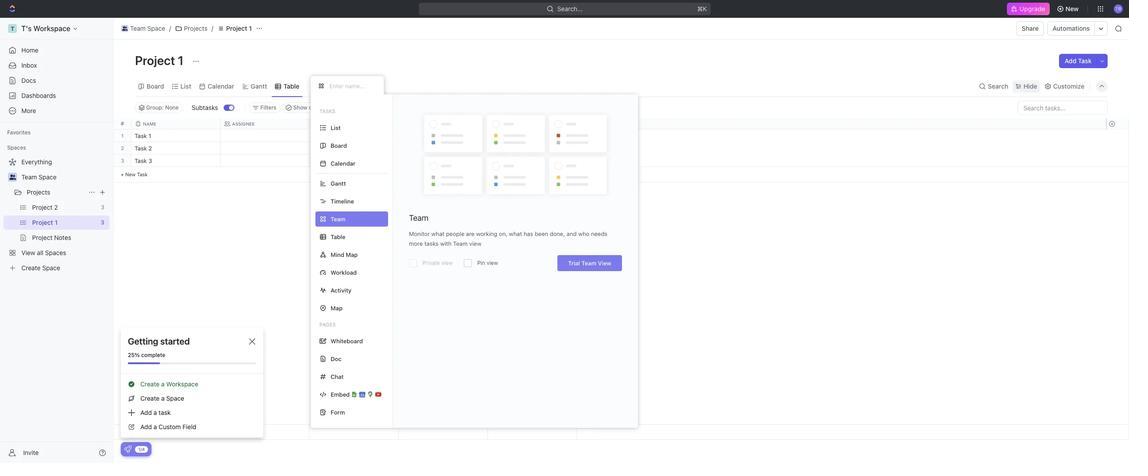 Task type: vqa. For each thing, say whether or not it's contained in the screenshot.
"today"
no



Task type: locate. For each thing, give the bounding box(es) containing it.
automations
[[1053, 25, 1090, 32]]

1 / from the left
[[169, 25, 171, 32]]

2 vertical spatial task
[[137, 172, 148, 177]]

to do for task 3
[[315, 158, 331, 164]]

user group image
[[122, 26, 128, 31]]

new up automations
[[1066, 5, 1079, 12]]

1 vertical spatial new
[[125, 172, 136, 177]]

press space to select this row. row containing 2
[[114, 142, 131, 155]]

0 vertical spatial to do
[[315, 146, 331, 151]]

table link
[[282, 80, 299, 92]]

0 horizontal spatial team space
[[21, 173, 57, 181]]

1 vertical spatial list
[[331, 124, 341, 131]]

1 vertical spatial project
[[135, 53, 175, 68]]

project 1
[[226, 25, 252, 32], [135, 53, 186, 68]]

view button
[[311, 76, 340, 97]]

team
[[130, 25, 146, 32], [21, 173, 37, 181], [409, 213, 428, 223], [453, 240, 468, 247], [582, 260, 596, 267]]

task up customize
[[1078, 57, 1092, 65]]

0 horizontal spatial 3
[[121, 158, 124, 164]]

0 horizontal spatial projects link
[[27, 185, 85, 200]]

0 horizontal spatial team space link
[[21, 170, 108, 184]]

2 horizontal spatial space
[[166, 395, 184, 402]]

create up the add a task
[[140, 395, 159, 402]]

2 inside press space to select this row. row
[[148, 145, 152, 152]]

what up tasks
[[431, 230, 444, 237]]

0 vertical spatial set priority image
[[487, 130, 500, 143]]

1 horizontal spatial projects
[[184, 25, 207, 32]]

set priority image for 3
[[487, 155, 500, 168]]

1 vertical spatial team space link
[[21, 170, 108, 184]]

has
[[524, 230, 533, 237]]

map right "mind"
[[346, 251, 358, 258]]

board link
[[145, 80, 164, 92]]

0 vertical spatial task
[[1078, 57, 1092, 65]]

2 inside 1 2 3
[[121, 145, 124, 151]]

‎task for ‎task 1
[[135, 132, 147, 139]]

1 vertical spatial board
[[331, 142, 347, 149]]

0 vertical spatial create
[[140, 381, 159, 388]]

new
[[1066, 5, 1079, 12], [125, 172, 136, 177]]

0 vertical spatial ‎task
[[135, 132, 147, 139]]

3
[[148, 157, 152, 164], [121, 158, 124, 164]]

1 horizontal spatial /
[[211, 25, 213, 32]]

space right user group icon
[[39, 173, 57, 181]]

‎task 2
[[135, 145, 152, 152]]

set priority image
[[487, 130, 500, 143], [487, 155, 500, 168]]

create for create a workspace
[[140, 381, 159, 388]]

pages
[[319, 322, 336, 327]]

0 horizontal spatial /
[[169, 25, 171, 32]]

to do cell
[[310, 142, 399, 154], [310, 155, 399, 167]]

team space link
[[119, 23, 167, 34], [21, 170, 108, 184]]

add
[[1065, 57, 1076, 65], [140, 409, 152, 417], [140, 423, 152, 431]]

private
[[422, 260, 440, 266]]

add inside button
[[1065, 57, 1076, 65]]

automations button
[[1048, 22, 1094, 35]]

‎task up ‎task 2
[[135, 132, 147, 139]]

list down tasks
[[331, 124, 341, 131]]

0 horizontal spatial space
[[39, 173, 57, 181]]

calendar up timeline
[[331, 160, 355, 167]]

2 create from the top
[[140, 395, 159, 402]]

board left the list link
[[147, 82, 164, 90]]

0 horizontal spatial table
[[284, 82, 299, 90]]

2 vertical spatial add
[[140, 423, 152, 431]]

2 horizontal spatial view
[[487, 260, 498, 266]]

new inside grid
[[125, 172, 136, 177]]

0 vertical spatial board
[[147, 82, 164, 90]]

tasks
[[319, 108, 335, 114]]

add up customize
[[1065, 57, 1076, 65]]

3 left task 3
[[121, 158, 124, 164]]

trial
[[568, 260, 580, 267]]

0 horizontal spatial gantt
[[251, 82, 267, 90]]

1 ‎task from the top
[[135, 132, 147, 139]]

1 inside 1 2 3
[[121, 133, 124, 139]]

0 vertical spatial project 1
[[226, 25, 252, 32]]

1 vertical spatial map
[[331, 305, 343, 312]]

pin
[[477, 260, 485, 266]]

1 horizontal spatial map
[[346, 251, 358, 258]]

1 set priority element from the top
[[487, 130, 500, 143]]

task for new task
[[137, 172, 148, 177]]

gantt left table link
[[251, 82, 267, 90]]

workload
[[331, 269, 357, 276]]

who
[[578, 230, 589, 237]]

0 vertical spatial table
[[284, 82, 299, 90]]

1 vertical spatial add
[[140, 409, 152, 417]]

2 what from the left
[[509, 230, 522, 237]]

0 horizontal spatial project 1
[[135, 53, 186, 68]]

mind
[[331, 251, 344, 258]]

2 to from the top
[[315, 158, 322, 164]]

dashboards
[[21, 92, 56, 99]]

home link
[[4, 43, 110, 57]]

search...
[[557, 5, 583, 12]]

1 vertical spatial to do
[[315, 158, 331, 164]]

0 vertical spatial calendar
[[208, 82, 234, 90]]

1 vertical spatial team space
[[21, 173, 57, 181]]

add a custom field
[[140, 423, 196, 431]]

are
[[466, 230, 475, 237]]

row inside grid
[[131, 119, 577, 130]]

1 vertical spatial set priority image
[[487, 155, 500, 168]]

do for ‎task 2
[[323, 146, 331, 151]]

set priority element
[[487, 130, 500, 143], [487, 143, 500, 156], [487, 155, 500, 168]]

sidebar navigation
[[0, 18, 114, 463]]

closed
[[309, 104, 326, 111]]

calendar up subtasks button on the top
[[208, 82, 234, 90]]

1 horizontal spatial what
[[509, 230, 522, 237]]

grid containing ‎task 1
[[114, 119, 1129, 440]]

onboarding checklist button image
[[124, 446, 131, 453]]

view down 'are'
[[469, 240, 481, 247]]

tree
[[4, 155, 110, 275]]

1 create from the top
[[140, 381, 159, 388]]

team inside tree
[[21, 173, 37, 181]]

0 vertical spatial space
[[147, 25, 165, 32]]

task inside button
[[1078, 57, 1092, 65]]

0 horizontal spatial calendar
[[208, 82, 234, 90]]

1 to from the top
[[315, 146, 322, 151]]

add task
[[1065, 57, 1092, 65]]

1 horizontal spatial 3
[[148, 157, 152, 164]]

0 horizontal spatial view
[[441, 260, 453, 266]]

table up show
[[284, 82, 299, 90]]

2 to do from the top
[[315, 158, 331, 164]]

1 to do cell from the top
[[310, 142, 399, 154]]

1 vertical spatial table
[[331, 233, 345, 240]]

new for new task
[[125, 172, 136, 177]]

add for add a custom field
[[140, 423, 152, 431]]

0 horizontal spatial what
[[431, 230, 444, 237]]

‎task
[[135, 132, 147, 139], [135, 145, 147, 152]]

set priority element for 2
[[487, 143, 500, 156]]

getting
[[128, 336, 158, 347]]

tasks
[[424, 240, 439, 247]]

customize
[[1053, 82, 1084, 90]]

activity
[[331, 287, 351, 294]]

task inside press space to select this row. row
[[135, 157, 147, 164]]

row group
[[114, 130, 131, 183], [131, 130, 577, 183], [1106, 130, 1129, 183], [1106, 425, 1129, 440]]

create a workspace
[[140, 381, 198, 388]]

1 vertical spatial calendar
[[331, 160, 355, 167]]

team down people
[[453, 240, 468, 247]]

1 vertical spatial ‎task
[[135, 145, 147, 152]]

Search tasks... text field
[[1018, 101, 1107, 115]]

new down task 3
[[125, 172, 136, 177]]

list up subtasks button on the top
[[181, 82, 191, 90]]

1 horizontal spatial table
[[331, 233, 345, 240]]

space down create a workspace
[[166, 395, 184, 402]]

table
[[284, 82, 299, 90], [331, 233, 345, 240]]

0 horizontal spatial list
[[181, 82, 191, 90]]

on,
[[499, 230, 507, 237]]

1 horizontal spatial board
[[331, 142, 347, 149]]

needs
[[591, 230, 607, 237]]

calendar
[[208, 82, 234, 90], [331, 160, 355, 167]]

to for ‎task 2
[[315, 146, 322, 151]]

table up "mind"
[[331, 233, 345, 240]]

set priority image
[[487, 143, 500, 156]]

to do
[[315, 146, 331, 151], [315, 158, 331, 164]]

view button
[[311, 80, 340, 92]]

inbox
[[21, 61, 37, 69]]

view
[[322, 82, 336, 90], [598, 260, 611, 267]]

what
[[431, 230, 444, 237], [509, 230, 522, 237]]

tree containing team space
[[4, 155, 110, 275]]

0 vertical spatial do
[[323, 146, 331, 151]]

team up monitor
[[409, 213, 428, 223]]

1 horizontal spatial project 1
[[226, 25, 252, 32]]

2 to do cell from the top
[[310, 155, 399, 167]]

onboarding checklist button element
[[124, 446, 131, 453]]

1 set priority image from the top
[[487, 130, 500, 143]]

view right pin
[[487, 260, 498, 266]]

1 horizontal spatial new
[[1066, 5, 1079, 12]]

team space right user group image
[[130, 25, 165, 32]]

1
[[249, 25, 252, 32], [178, 53, 184, 68], [148, 132, 151, 139], [121, 133, 124, 139]]

add task button
[[1059, 54, 1097, 68]]

projects link inside tree
[[27, 185, 85, 200]]

calendar link
[[206, 80, 234, 92]]

2 up task 3
[[148, 145, 152, 152]]

working
[[476, 230, 497, 237]]

press space to select this row. row
[[114, 130, 131, 142], [131, 130, 577, 143], [114, 142, 131, 155], [131, 142, 577, 156], [114, 155, 131, 167], [131, 155, 577, 168], [131, 425, 577, 440]]

projects inside sidebar navigation
[[27, 188, 50, 196]]

3 set priority element from the top
[[487, 155, 500, 168]]

view
[[469, 240, 481, 247], [441, 260, 453, 266], [487, 260, 498, 266]]

1 2 3
[[121, 133, 124, 164]]

cell
[[221, 130, 310, 142], [310, 130, 399, 142], [399, 130, 488, 142], [221, 142, 310, 154], [399, 142, 488, 154], [221, 155, 310, 167], [399, 155, 488, 167]]

add left 'task'
[[140, 409, 152, 417]]

grid
[[114, 119, 1129, 440]]

0 vertical spatial projects
[[184, 25, 207, 32]]

monitor
[[409, 230, 430, 237]]

team right user group image
[[130, 25, 146, 32]]

user group image
[[9, 175, 16, 180]]

1 horizontal spatial team space
[[130, 25, 165, 32]]

1 horizontal spatial 2
[[148, 145, 152, 152]]

2 set priority element from the top
[[487, 143, 500, 156]]

create
[[140, 381, 159, 388], [140, 395, 159, 402]]

‎task down ‎task 1
[[135, 145, 147, 152]]

add down the add a task
[[140, 423, 152, 431]]

25% complete
[[128, 352, 165, 359]]

0 horizontal spatial projects
[[27, 188, 50, 196]]

1 vertical spatial projects
[[27, 188, 50, 196]]

do
[[323, 146, 331, 151], [323, 158, 331, 164]]

a down the add a task
[[154, 423, 157, 431]]

2
[[148, 145, 152, 152], [121, 145, 124, 151]]

0 horizontal spatial 2
[[121, 145, 124, 151]]

1 horizontal spatial gantt
[[331, 180, 346, 187]]

a for workspace
[[161, 381, 165, 388]]

1 vertical spatial to do cell
[[310, 155, 399, 167]]

a up 'task'
[[161, 395, 165, 402]]

view for private view
[[441, 260, 453, 266]]

0 horizontal spatial new
[[125, 172, 136, 177]]

do up timeline
[[323, 158, 331, 164]]

1 vertical spatial do
[[323, 158, 331, 164]]

projects link
[[173, 23, 210, 34], [27, 185, 85, 200]]

row
[[131, 119, 577, 130]]

task down ‎task 2
[[135, 157, 147, 164]]

task down task 3
[[137, 172, 148, 177]]

0 vertical spatial list
[[181, 82, 191, 90]]

team right user group icon
[[21, 173, 37, 181]]

0 horizontal spatial view
[[322, 82, 336, 90]]

press space to select this row. row containing ‎task 1
[[131, 130, 577, 143]]

a left 'task'
[[154, 409, 157, 417]]

2 do from the top
[[323, 158, 331, 164]]

2 ‎task from the top
[[135, 145, 147, 152]]

0 vertical spatial projects link
[[173, 23, 210, 34]]

team space
[[130, 25, 165, 32], [21, 173, 57, 181]]

timeline
[[331, 198, 354, 205]]

2 left ‎task 2
[[121, 145, 124, 151]]

1 do from the top
[[323, 146, 331, 151]]

new for new
[[1066, 5, 1079, 12]]

space right user group image
[[147, 25, 165, 32]]

1 horizontal spatial view
[[469, 240, 481, 247]]

list
[[181, 82, 191, 90], [331, 124, 341, 131]]

2 set priority image from the top
[[487, 155, 500, 168]]

custom
[[159, 423, 181, 431]]

upgrade link
[[1007, 3, 1050, 15]]

a up create a space
[[161, 381, 165, 388]]

what right on,
[[509, 230, 522, 237]]

0 vertical spatial project
[[226, 25, 247, 32]]

gantt up timeline
[[331, 180, 346, 187]]

1 vertical spatial projects link
[[27, 185, 85, 200]]

1 vertical spatial create
[[140, 395, 159, 402]]

projects
[[184, 25, 207, 32], [27, 188, 50, 196]]

people
[[446, 230, 464, 237]]

1 inside press space to select this row. row
[[148, 132, 151, 139]]

1 horizontal spatial project
[[226, 25, 247, 32]]

task
[[159, 409, 171, 417]]

3 inside press space to select this row. row
[[148, 157, 152, 164]]

1 to do from the top
[[315, 146, 331, 151]]

map down the activity
[[331, 305, 343, 312]]

1 horizontal spatial view
[[598, 260, 611, 267]]

board down tasks
[[331, 142, 347, 149]]

create up create a space
[[140, 381, 159, 388]]

0 vertical spatial add
[[1065, 57, 1076, 65]]

1 vertical spatial space
[[39, 173, 57, 181]]

to do cell for task 3
[[310, 155, 399, 167]]

space inside tree
[[39, 173, 57, 181]]

view up 'closed'
[[322, 82, 336, 90]]

show
[[293, 104, 307, 111]]

team space right user group icon
[[21, 173, 57, 181]]

private view
[[422, 260, 453, 266]]

3 down ‎task 2
[[148, 157, 152, 164]]

press space to select this row. row containing task 3
[[131, 155, 577, 168]]

view down the needs
[[598, 260, 611, 267]]

0 vertical spatial team space link
[[119, 23, 167, 34]]

chat
[[331, 373, 344, 380]]

/
[[169, 25, 171, 32], [211, 25, 213, 32]]

0 vertical spatial to do cell
[[310, 142, 399, 154]]

do down tasks
[[323, 146, 331, 151]]

been
[[535, 230, 548, 237]]

0 vertical spatial view
[[322, 82, 336, 90]]

1 vertical spatial task
[[135, 157, 147, 164]]

view right private
[[441, 260, 453, 266]]

1 vertical spatial to
[[315, 158, 322, 164]]

new inside button
[[1066, 5, 1079, 12]]

add for add task
[[1065, 57, 1076, 65]]

0 vertical spatial to
[[315, 146, 322, 151]]

0 vertical spatial new
[[1066, 5, 1079, 12]]

gantt
[[251, 82, 267, 90], [331, 180, 346, 187]]

search
[[988, 82, 1008, 90]]



Task type: describe. For each thing, give the bounding box(es) containing it.
new task
[[125, 172, 148, 177]]

view for pin view
[[487, 260, 498, 266]]

row group containing 1 2 3
[[114, 130, 131, 183]]

create a space
[[140, 395, 184, 402]]

2 / from the left
[[211, 25, 213, 32]]

press space to select this row. row containing 3
[[114, 155, 131, 167]]

team inside monitor what people are working on, what has been done, and who needs more tasks with team view
[[453, 240, 468, 247]]

add for add a task
[[140, 409, 152, 417]]

favorites button
[[4, 127, 34, 138]]

favorites
[[7, 129, 31, 136]]

and
[[567, 230, 577, 237]]

dashboards link
[[4, 89, 110, 103]]

set priority image for 1
[[487, 130, 500, 143]]

task for add task
[[1078, 57, 1092, 65]]

a for space
[[161, 395, 165, 402]]

1 horizontal spatial calendar
[[331, 160, 355, 167]]

team space link inside tree
[[21, 170, 108, 184]]

more
[[409, 240, 423, 247]]

monitor what people are working on, what has been done, and who needs more tasks with team view
[[409, 230, 607, 247]]

list link
[[179, 80, 191, 92]]

set priority element for 3
[[487, 155, 500, 168]]

⌘k
[[697, 5, 707, 12]]

project 1 inside project 1 link
[[226, 25, 252, 32]]

25%
[[128, 352, 140, 359]]

row group containing ‎task 1
[[131, 130, 577, 183]]

field
[[183, 423, 196, 431]]

subtasks
[[192, 104, 218, 111]]

close image
[[249, 339, 255, 345]]

getting started
[[128, 336, 190, 347]]

create for create a space
[[140, 395, 159, 402]]

team space inside sidebar navigation
[[21, 173, 57, 181]]

press space to select this row. row containing ‎task 2
[[131, 142, 577, 156]]

trial team view
[[568, 260, 611, 267]]

show closed button
[[282, 102, 330, 113]]

customize button
[[1042, 80, 1087, 92]]

‎task for ‎task 2
[[135, 145, 147, 152]]

complete
[[141, 352, 165, 359]]

mind map
[[331, 251, 358, 258]]

view inside monitor what people are working on, what has been done, and who needs more tasks with team view
[[469, 240, 481, 247]]

doc
[[331, 355, 342, 362]]

2 for ‎task
[[148, 145, 152, 152]]

0 horizontal spatial board
[[147, 82, 164, 90]]

2 vertical spatial space
[[166, 395, 184, 402]]

embed
[[331, 391, 350, 398]]

0 vertical spatial map
[[346, 251, 358, 258]]

0 horizontal spatial map
[[331, 305, 343, 312]]

invite
[[23, 449, 39, 456]]

workspace
[[166, 381, 198, 388]]

1 horizontal spatial space
[[147, 25, 165, 32]]

team right trial
[[582, 260, 596, 267]]

spaces
[[7, 144, 26, 151]]

docs
[[21, 77, 36, 84]]

press space to select this row. row containing 1
[[114, 130, 131, 142]]

view inside button
[[322, 82, 336, 90]]

home
[[21, 46, 38, 54]]

to do cell for ‎task 2
[[310, 142, 399, 154]]

1 what from the left
[[431, 230, 444, 237]]

share
[[1022, 25, 1039, 32]]

pin view
[[477, 260, 498, 266]]

‎task 1
[[135, 132, 151, 139]]

Enter name... field
[[328, 82, 376, 90]]

with
[[440, 240, 451, 247]]

upgrade
[[1020, 5, 1045, 12]]

subtasks button
[[188, 101, 224, 115]]

1 vertical spatial gantt
[[331, 180, 346, 187]]

to do for ‎task 2
[[315, 146, 331, 151]]

new button
[[1053, 2, 1084, 16]]

set priority element for 1
[[487, 130, 500, 143]]

1 horizontal spatial projects link
[[173, 23, 210, 34]]

0 horizontal spatial project
[[135, 53, 175, 68]]

hide
[[1024, 82, 1037, 90]]

0 vertical spatial team space
[[130, 25, 165, 32]]

whiteboard
[[331, 338, 363, 345]]

to for task 3
[[315, 158, 322, 164]]

#
[[121, 120, 124, 127]]

a for custom
[[154, 423, 157, 431]]

a for task
[[154, 409, 157, 417]]

docs link
[[4, 74, 110, 88]]

share button
[[1016, 21, 1044, 36]]

task 3
[[135, 157, 152, 164]]

2 for 1
[[121, 145, 124, 151]]

add a task
[[140, 409, 171, 417]]

tree inside sidebar navigation
[[4, 155, 110, 275]]

1 vertical spatial view
[[598, 260, 611, 267]]

do for task 3
[[323, 158, 331, 164]]

1 horizontal spatial team space link
[[119, 23, 167, 34]]

gantt link
[[249, 80, 267, 92]]

done,
[[550, 230, 565, 237]]

search button
[[976, 80, 1011, 92]]

hide button
[[1013, 80, 1040, 92]]

project 1 link
[[215, 23, 254, 34]]

started
[[160, 336, 190, 347]]

1 vertical spatial project 1
[[135, 53, 186, 68]]

0 vertical spatial gantt
[[251, 82, 267, 90]]

form
[[331, 409, 345, 416]]

1/4
[[138, 447, 145, 452]]

1 horizontal spatial list
[[331, 124, 341, 131]]

inbox link
[[4, 58, 110, 73]]

show closed
[[293, 104, 326, 111]]



